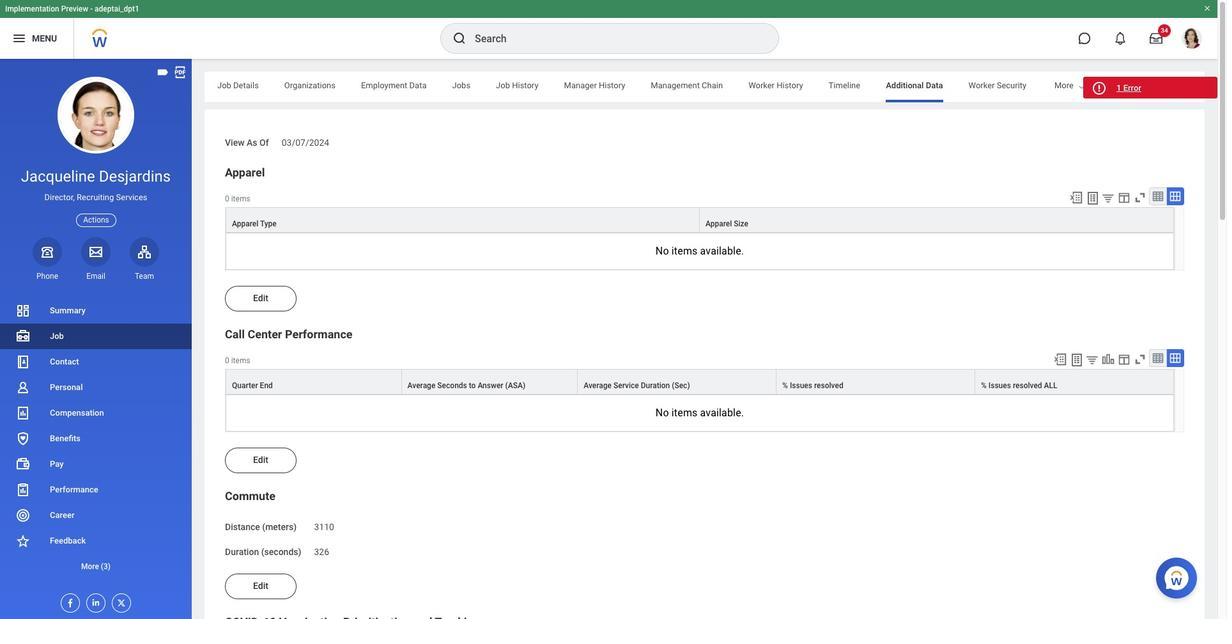 Task type: locate. For each thing, give the bounding box(es) containing it.
average inside average service duration (sec) popup button
[[584, 381, 612, 390]]

expand table image right fullscreen image
[[1170, 190, 1182, 203]]

4 history from the left
[[1087, 81, 1113, 90]]

0 vertical spatial no items available.
[[656, 245, 744, 257]]

2 no from the top
[[656, 407, 669, 419]]

1 horizontal spatial %
[[982, 381, 987, 390]]

1 0 items from the top
[[225, 194, 250, 203]]

1 vertical spatial export to worksheets image
[[1070, 352, 1085, 368]]

2 history from the left
[[599, 81, 626, 90]]

select to filter grid data image
[[1102, 191, 1116, 204]]

0 horizontal spatial duration
[[225, 547, 259, 557]]

items
[[231, 194, 250, 203], [672, 245, 698, 257], [231, 356, 250, 365], [672, 407, 698, 419]]

call center performance
[[225, 327, 353, 341]]

contract
[[1053, 81, 1084, 90]]

1 vertical spatial row
[[226, 369, 1175, 395]]

0 horizontal spatial export to excel image
[[1054, 352, 1068, 366]]

toolbar
[[1064, 187, 1185, 207], [1048, 349, 1185, 369]]

2 issues from the left
[[989, 381, 1012, 390]]

row for apparel
[[226, 207, 1175, 233]]

0 horizontal spatial data
[[410, 81, 427, 90]]

apparel down view as of
[[225, 165, 265, 179]]

1 horizontal spatial export to worksheets image
[[1086, 190, 1101, 206]]

1 horizontal spatial duration
[[641, 381, 670, 390]]

0 horizontal spatial export to worksheets image
[[1070, 352, 1085, 368]]

team link
[[130, 237, 159, 281]]

career
[[50, 510, 75, 520]]

2 0 from the top
[[225, 356, 229, 365]]

0 vertical spatial 0
[[225, 194, 229, 203]]

34
[[1162, 27, 1169, 34]]

Search Workday  search field
[[475, 24, 753, 52]]

edit for first edit button from the top of the page
[[253, 293, 269, 303]]

performance up career
[[50, 485, 98, 494]]

no inside call center performance group
[[656, 407, 669, 419]]

-
[[90, 4, 93, 13]]

2 average from the left
[[584, 381, 612, 390]]

job details
[[217, 81, 259, 90]]

0 vertical spatial edit button
[[225, 286, 297, 311]]

0 inside apparel "group"
[[225, 194, 229, 203]]

1 vertical spatial more
[[81, 562, 99, 571]]

apparel left size
[[706, 219, 732, 228]]

contact image
[[15, 354, 31, 370]]

flexible work arrangeme
[[1139, 81, 1228, 90]]

0 down call
[[225, 356, 229, 365]]

resolved inside popup button
[[815, 381, 844, 390]]

available. for apparel
[[701, 245, 744, 257]]

data
[[410, 81, 427, 90], [926, 81, 944, 90]]

0 vertical spatial edit
[[253, 293, 269, 303]]

available. inside call center performance group
[[701, 407, 744, 419]]

edit down duration (seconds)
[[253, 581, 269, 591]]

1 expand table image from the top
[[1170, 190, 1182, 203]]

1 vertical spatial table image
[[1152, 352, 1165, 364]]

1 table image from the top
[[1152, 190, 1165, 203]]

expand table image inside apparel "group"
[[1170, 190, 1182, 203]]

2 table image from the top
[[1152, 352, 1165, 364]]

job for job details
[[217, 81, 231, 90]]

worker left the security
[[969, 81, 995, 90]]

history left timeline
[[777, 81, 804, 90]]

justify image
[[12, 31, 27, 46]]

more for more
[[1055, 81, 1074, 90]]

% inside popup button
[[982, 381, 987, 390]]

benefits
[[50, 434, 81, 443]]

available.
[[701, 245, 744, 257], [701, 407, 744, 419]]

export to worksheets image
[[1086, 190, 1101, 206], [1070, 352, 1085, 368]]

row inside apparel "group"
[[226, 207, 1175, 233]]

3 edit from the top
[[253, 581, 269, 591]]

select to filter grid data image
[[1086, 353, 1100, 366]]

0 vertical spatial duration
[[641, 381, 670, 390]]

(seconds)
[[261, 547, 302, 557]]

personal
[[50, 382, 83, 392]]

edit button up center
[[225, 286, 297, 311]]

issues for % issues resolved all
[[989, 381, 1012, 390]]

apparel group
[[225, 165, 1185, 270]]

call center performance group
[[225, 327, 1185, 432]]

edit for 3rd edit button from the top of the page
[[253, 581, 269, 591]]

1 vertical spatial no
[[656, 407, 669, 419]]

data right "employment"
[[410, 81, 427, 90]]

1 history from the left
[[512, 81, 539, 90]]

1 vertical spatial toolbar
[[1048, 349, 1185, 369]]

toolbar inside apparel "group"
[[1064, 187, 1185, 207]]

view
[[225, 137, 245, 148]]

export to excel image up % issues resolved all popup button
[[1054, 352, 1068, 366]]

row inside call center performance group
[[226, 369, 1175, 395]]

2 available. from the top
[[701, 407, 744, 419]]

2 expand table image from the top
[[1170, 352, 1182, 364]]

available. for call center performance
[[701, 407, 744, 419]]

1 % from the left
[[783, 381, 788, 390]]

expand table image right fullscreen icon
[[1170, 352, 1182, 364]]

history left '1'
[[1087, 81, 1113, 90]]

mail image
[[88, 244, 104, 259]]

(asa)
[[506, 381, 526, 390]]

issues inside popup button
[[790, 381, 813, 390]]

list
[[0, 298, 192, 579]]

% issues resolved all button
[[976, 370, 1174, 394]]

more
[[1055, 81, 1074, 90], [81, 562, 99, 571]]

0 horizontal spatial resolved
[[815, 381, 844, 390]]

more left the (3)
[[81, 562, 99, 571]]

0 items inside call center performance group
[[225, 356, 250, 365]]

% inside popup button
[[783, 381, 788, 390]]

worker right 'chain'
[[749, 81, 775, 90]]

% for % issues resolved all
[[982, 381, 987, 390]]

personal image
[[15, 380, 31, 395]]

job for job history
[[496, 81, 510, 90]]

2 no items available. from the top
[[656, 407, 744, 419]]

average service duration (sec) button
[[578, 370, 776, 394]]

row containing apparel type
[[226, 207, 1175, 233]]

no items available. down apparel size
[[656, 245, 744, 257]]

table image inside apparel "group"
[[1152, 190, 1165, 203]]

2 click to view/edit grid preferences image from the top
[[1118, 352, 1132, 366]]

1 no items available. from the top
[[656, 245, 744, 257]]

export to excel image left select to filter grid data image
[[1070, 190, 1084, 204]]

history
[[512, 81, 539, 90], [599, 81, 626, 90], [777, 81, 804, 90], [1087, 81, 1113, 90]]

2 % from the left
[[982, 381, 987, 390]]

1 data from the left
[[410, 81, 427, 90]]

0 vertical spatial table image
[[1152, 190, 1165, 203]]

apparel for apparel
[[225, 165, 265, 179]]

0 vertical spatial 0 items
[[225, 194, 250, 203]]

performance up 'quarter end' popup button
[[285, 327, 353, 341]]

2 worker from the left
[[969, 81, 995, 90]]

duration left (sec)
[[641, 381, 670, 390]]

2 data from the left
[[926, 81, 944, 90]]

view worker - expand/collapse chart image
[[1102, 352, 1116, 366]]

worker for worker history
[[749, 81, 775, 90]]

average seconds to answer (asa)
[[408, 381, 526, 390]]

apparel left type
[[232, 219, 259, 228]]

distance (meters) element
[[314, 514, 334, 533]]

1 vertical spatial no items available.
[[656, 407, 744, 419]]

1 horizontal spatial more
[[1055, 81, 1074, 90]]

0 vertical spatial no
[[656, 245, 669, 257]]

export to worksheets image left select to filter grid data icon
[[1070, 352, 1085, 368]]

duration (seconds)
[[225, 547, 302, 557]]

apparel size button
[[700, 208, 1174, 232]]

more for more (3)
[[81, 562, 99, 571]]

history right manager
[[599, 81, 626, 90]]

export to excel image
[[1070, 190, 1084, 204], [1054, 352, 1068, 366]]

0 vertical spatial click to view/edit grid preferences image
[[1118, 190, 1132, 204]]

0 items inside apparel "group"
[[225, 194, 250, 203]]

email jacqueline desjardins element
[[81, 271, 111, 281]]

0 items up "quarter"
[[225, 356, 250, 365]]

jacqueline desjardins
[[21, 168, 171, 185]]

0 vertical spatial more
[[1055, 81, 1074, 90]]

average seconds to answer (asa) button
[[402, 370, 578, 394]]

toolbar for apparel
[[1064, 187, 1185, 207]]

click to view/edit grid preferences image left fullscreen image
[[1118, 190, 1132, 204]]

duration down distance at the bottom of the page
[[225, 547, 259, 557]]

issues inside popup button
[[989, 381, 1012, 390]]

call
[[225, 327, 245, 341]]

1 no from the top
[[656, 245, 669, 257]]

adeptai_dpt1
[[95, 4, 139, 13]]

tab list
[[205, 72, 1228, 102]]

3 history from the left
[[777, 81, 804, 90]]

available. inside apparel "group"
[[701, 245, 744, 257]]

performance link
[[0, 477, 192, 503]]

navigation pane region
[[0, 59, 192, 619]]

no inside apparel "group"
[[656, 245, 669, 257]]

toolbar inside call center performance group
[[1048, 349, 1185, 369]]

1 available. from the top
[[701, 245, 744, 257]]

% issues resolved button
[[777, 370, 975, 394]]

edit
[[253, 293, 269, 303], [253, 455, 269, 465], [253, 581, 269, 591]]

available. down average service duration (sec) popup button
[[701, 407, 744, 419]]

feedback image
[[15, 533, 31, 549]]

click to view/edit grid preferences image right view worker - expand/collapse chart image
[[1118, 352, 1132, 366]]

0 horizontal spatial worker
[[749, 81, 775, 90]]

duration inside popup button
[[641, 381, 670, 390]]

apparel for apparel type
[[232, 219, 259, 228]]

export to worksheets image left select to filter grid data image
[[1086, 190, 1101, 206]]

no items available. inside call center performance group
[[656, 407, 744, 419]]

1 horizontal spatial issues
[[989, 381, 1012, 390]]

expand table image
[[1170, 190, 1182, 203], [1170, 352, 1182, 364]]

quarter
[[232, 381, 258, 390]]

personal link
[[0, 375, 192, 400]]

resolved for % issues resolved all
[[1014, 381, 1043, 390]]

career image
[[15, 508, 31, 523]]

available. down apparel size
[[701, 245, 744, 257]]

average left "service"
[[584, 381, 612, 390]]

1 vertical spatial 0 items
[[225, 356, 250, 365]]

2 horizontal spatial job
[[496, 81, 510, 90]]

1 vertical spatial export to excel image
[[1054, 352, 1068, 366]]

benefits image
[[15, 431, 31, 446]]

job right jobs
[[496, 81, 510, 90]]

34 button
[[1143, 24, 1172, 52]]

edit button
[[225, 286, 297, 311], [225, 448, 297, 473], [225, 574, 297, 599]]

more left exclamation image
[[1055, 81, 1074, 90]]

0 inside call center performance group
[[225, 356, 229, 365]]

row
[[226, 207, 1175, 233], [226, 369, 1175, 395]]

table image
[[1152, 190, 1165, 203], [1152, 352, 1165, 364]]

preview
[[61, 4, 88, 13]]

team
[[135, 272, 154, 281]]

notifications large image
[[1115, 32, 1127, 45]]

apparel type button
[[226, 208, 700, 232]]

worker for worker security
[[969, 81, 995, 90]]

toolbar for call center performance
[[1048, 349, 1185, 369]]

1 horizontal spatial export to excel image
[[1070, 190, 1084, 204]]

to
[[469, 381, 476, 390]]

worker history
[[749, 81, 804, 90]]

edit button up commute
[[225, 448, 297, 473]]

0 vertical spatial available.
[[701, 245, 744, 257]]

0 horizontal spatial %
[[783, 381, 788, 390]]

0 vertical spatial export to worksheets image
[[1086, 190, 1101, 206]]

compensation
[[50, 408, 104, 418]]

duration (seconds) element
[[314, 539, 329, 558]]

menu banner
[[0, 0, 1218, 59]]

list containing summary
[[0, 298, 192, 579]]

1 horizontal spatial resolved
[[1014, 381, 1043, 390]]

job left details
[[217, 81, 231, 90]]

0 vertical spatial toolbar
[[1064, 187, 1185, 207]]

1 vertical spatial expand table image
[[1170, 352, 1182, 364]]

job up contact
[[50, 331, 64, 341]]

1 resolved from the left
[[815, 381, 844, 390]]

quarter end
[[232, 381, 273, 390]]

1 horizontal spatial performance
[[285, 327, 353, 341]]

issues
[[790, 381, 813, 390], [989, 381, 1012, 390]]

0 horizontal spatial issues
[[790, 381, 813, 390]]

job
[[217, 81, 231, 90], [496, 81, 510, 90], [50, 331, 64, 341]]

edit button down duration (seconds)
[[225, 574, 297, 599]]

1 horizontal spatial job
[[217, 81, 231, 90]]

average inside average seconds to answer (asa) popup button
[[408, 381, 436, 390]]

0 horizontal spatial performance
[[50, 485, 98, 494]]

manager
[[564, 81, 597, 90]]

0 items down apparel button
[[225, 194, 250, 203]]

1 vertical spatial edit
[[253, 455, 269, 465]]

1 click to view/edit grid preferences image from the top
[[1118, 190, 1132, 204]]

timeline
[[829, 81, 861, 90]]

2 vertical spatial edit button
[[225, 574, 297, 599]]

duration inside commute group
[[225, 547, 259, 557]]

implementation preview -   adeptai_dpt1
[[5, 4, 139, 13]]

0 vertical spatial expand table image
[[1170, 190, 1182, 203]]

work
[[1169, 81, 1188, 90]]

phone jacqueline desjardins element
[[33, 271, 62, 281]]

1 issues from the left
[[790, 381, 813, 390]]

1 vertical spatial duration
[[225, 547, 259, 557]]

row containing quarter end
[[226, 369, 1175, 395]]

0 items for apparel
[[225, 194, 250, 203]]

phone image
[[38, 244, 56, 259]]

0 horizontal spatial job
[[50, 331, 64, 341]]

0 vertical spatial export to excel image
[[1070, 190, 1084, 204]]

1 horizontal spatial average
[[584, 381, 612, 390]]

additional
[[886, 81, 924, 90]]

1 vertical spatial 0
[[225, 356, 229, 365]]

click to view/edit grid preferences image
[[1118, 190, 1132, 204], [1118, 352, 1132, 366]]

0 horizontal spatial more
[[81, 562, 99, 571]]

1 edit from the top
[[253, 293, 269, 303]]

1 0 from the top
[[225, 194, 229, 203]]

worker
[[749, 81, 775, 90], [969, 81, 995, 90]]

benefits link
[[0, 426, 192, 451]]

1 vertical spatial edit button
[[225, 448, 297, 473]]

1 horizontal spatial data
[[926, 81, 944, 90]]

employment data
[[361, 81, 427, 90]]

1 worker from the left
[[749, 81, 775, 90]]

edit up commute
[[253, 455, 269, 465]]

2 0 items from the top
[[225, 356, 250, 365]]

no items available. for apparel
[[656, 245, 744, 257]]

answer
[[478, 381, 504, 390]]

edit up center
[[253, 293, 269, 303]]

contract history
[[1053, 81, 1113, 90]]

no items available. inside apparel "group"
[[656, 245, 744, 257]]

average left seconds
[[408, 381, 436, 390]]

2 resolved from the left
[[1014, 381, 1043, 390]]

average for average seconds to answer (asa)
[[408, 381, 436, 390]]

size
[[734, 219, 749, 228]]

0 down apparel button
[[225, 194, 229, 203]]

phone
[[36, 272, 58, 281]]

0 horizontal spatial average
[[408, 381, 436, 390]]

0 vertical spatial performance
[[285, 327, 353, 341]]

resolved inside popup button
[[1014, 381, 1043, 390]]

duration
[[641, 381, 670, 390], [225, 547, 259, 557]]

table image for expand table image within the apparel "group"
[[1152, 190, 1165, 203]]

facebook image
[[61, 594, 75, 608]]

history for manager history
[[599, 81, 626, 90]]

2 vertical spatial edit
[[253, 581, 269, 591]]

export to excel image inside call center performance group
[[1054, 352, 1068, 366]]

1 row from the top
[[226, 207, 1175, 233]]

%
[[783, 381, 788, 390], [982, 381, 987, 390]]

table image right fullscreen image
[[1152, 190, 1165, 203]]

1 vertical spatial available.
[[701, 407, 744, 419]]

security
[[997, 81, 1027, 90]]

data for employment data
[[410, 81, 427, 90]]

1 average from the left
[[408, 381, 436, 390]]

0 vertical spatial row
[[226, 207, 1175, 233]]

type
[[260, 219, 277, 228]]

performance inside "list"
[[50, 485, 98, 494]]

resolved
[[815, 381, 844, 390], [1014, 381, 1043, 390]]

2 row from the top
[[226, 369, 1175, 395]]

export to worksheets image for call center performance
[[1070, 352, 1085, 368]]

1 vertical spatial click to view/edit grid preferences image
[[1118, 352, 1132, 366]]

history left manager
[[512, 81, 539, 90]]

data right additional
[[926, 81, 944, 90]]

0 for call center performance
[[225, 356, 229, 365]]

no items available. down (sec)
[[656, 407, 744, 419]]

resolved for % issues resolved
[[815, 381, 844, 390]]

1 vertical spatial performance
[[50, 485, 98, 494]]

performance
[[285, 327, 353, 341], [50, 485, 98, 494]]

summary
[[50, 306, 86, 315]]

more inside more (3) dropdown button
[[81, 562, 99, 571]]

2 edit from the top
[[253, 455, 269, 465]]

1 horizontal spatial worker
[[969, 81, 995, 90]]

actions
[[83, 215, 109, 224]]

table image right fullscreen icon
[[1152, 352, 1165, 364]]



Task type: vqa. For each thing, say whether or not it's contained in the screenshot.
Pay image
yes



Task type: describe. For each thing, give the bounding box(es) containing it.
more (3) button
[[0, 554, 192, 579]]

expand table image inside call center performance group
[[1170, 352, 1182, 364]]

job link
[[0, 324, 192, 349]]

worker security
[[969, 81, 1027, 90]]

export to excel image for apparel
[[1070, 190, 1084, 204]]

03/07/2024
[[282, 137, 329, 148]]

(sec)
[[672, 381, 690, 390]]

director, recruiting services
[[44, 193, 147, 202]]

fullscreen image
[[1134, 190, 1148, 204]]

tag image
[[156, 65, 170, 79]]

3 edit button from the top
[[225, 574, 297, 599]]

0 for apparel
[[225, 194, 229, 203]]

email button
[[81, 237, 111, 281]]

of
[[260, 137, 269, 148]]

1 error
[[1117, 83, 1142, 93]]

% for % issues resolved
[[783, 381, 788, 390]]

fullscreen image
[[1134, 352, 1148, 366]]

apparel type
[[232, 219, 277, 228]]

distance
[[225, 522, 260, 532]]

export to excel image for call center performance
[[1054, 352, 1068, 366]]

2 edit button from the top
[[225, 448, 297, 473]]

no items available. for call center performance
[[656, 407, 744, 419]]

no for apparel
[[656, 245, 669, 257]]

distance (meters)
[[225, 522, 297, 532]]

apparel for apparel size
[[706, 219, 732, 228]]

all
[[1045, 381, 1058, 390]]

1 edit button from the top
[[225, 286, 297, 311]]

table image for expand table image within call center performance group
[[1152, 352, 1165, 364]]

search image
[[452, 31, 467, 46]]

additional data
[[886, 81, 944, 90]]

view team image
[[137, 244, 152, 259]]

close environment banner image
[[1204, 4, 1212, 12]]

linkedin image
[[87, 594, 101, 608]]

profile logan mcneil image
[[1182, 28, 1203, 51]]

(meters)
[[262, 522, 297, 532]]

menu button
[[0, 18, 74, 59]]

pay link
[[0, 451, 192, 477]]

organizations
[[284, 81, 336, 90]]

arrangeme
[[1190, 81, 1228, 90]]

services
[[116, 193, 147, 202]]

jacqueline
[[21, 168, 95, 185]]

no for call center performance
[[656, 407, 669, 419]]

team jacqueline desjardins element
[[130, 271, 159, 281]]

history for contract history
[[1087, 81, 1113, 90]]

view as of
[[225, 137, 269, 148]]

3110
[[314, 522, 334, 532]]

performance image
[[15, 482, 31, 498]]

implementation
[[5, 4, 59, 13]]

average service duration (sec)
[[584, 381, 690, 390]]

1
[[1117, 83, 1122, 93]]

view printable version (pdf) image
[[173, 65, 187, 79]]

row for call center performance
[[226, 369, 1175, 395]]

management
[[651, 81, 700, 90]]

as
[[247, 137, 257, 148]]

summary link
[[0, 298, 192, 324]]

phone button
[[33, 237, 62, 281]]

performance inside group
[[285, 327, 353, 341]]

job image
[[15, 329, 31, 344]]

job inside "list"
[[50, 331, 64, 341]]

% issues resolved all
[[982, 381, 1058, 390]]

326
[[314, 547, 329, 557]]

feedback link
[[0, 528, 192, 554]]

edit for second edit button from the bottom of the page
[[253, 455, 269, 465]]

commute
[[225, 489, 276, 503]]

employment
[[361, 81, 408, 90]]

chain
[[702, 81, 723, 90]]

error
[[1124, 83, 1142, 93]]

menu
[[32, 33, 57, 43]]

details
[[233, 81, 259, 90]]

issues for % issues resolved
[[790, 381, 813, 390]]

director,
[[44, 193, 75, 202]]

flexible
[[1139, 81, 1167, 90]]

commute group
[[225, 489, 1185, 559]]

more (3)
[[81, 562, 111, 571]]

pay image
[[15, 457, 31, 472]]

email
[[86, 272, 105, 281]]

management chain
[[651, 81, 723, 90]]

inbox large image
[[1150, 32, 1163, 45]]

service
[[614, 381, 639, 390]]

1 error button
[[1084, 77, 1218, 98]]

recruiting
[[77, 193, 114, 202]]

x image
[[113, 594, 127, 608]]

compensation image
[[15, 405, 31, 421]]

apparel size
[[706, 219, 749, 228]]

commute button
[[225, 489, 276, 503]]

(3)
[[101, 562, 111, 571]]

quarter end button
[[226, 370, 401, 394]]

history for job history
[[512, 81, 539, 90]]

center
[[248, 327, 282, 341]]

contact
[[50, 357, 79, 366]]

history for worker history
[[777, 81, 804, 90]]

average for average service duration (sec)
[[584, 381, 612, 390]]

apparel button
[[225, 165, 265, 179]]

pay
[[50, 459, 64, 469]]

desjardins
[[99, 168, 171, 185]]

actions button
[[76, 213, 116, 227]]

jobs
[[452, 81, 471, 90]]

data for additional data
[[926, 81, 944, 90]]

% issues resolved
[[783, 381, 844, 390]]

job history
[[496, 81, 539, 90]]

export to worksheets image for apparel
[[1086, 190, 1101, 206]]

feedback
[[50, 536, 86, 545]]

contact link
[[0, 349, 192, 375]]

summary image
[[15, 303, 31, 318]]

more (3) button
[[0, 559, 192, 574]]

call center performance button
[[225, 327, 353, 341]]

compensation link
[[0, 400, 192, 426]]

0 items for call center performance
[[225, 356, 250, 365]]

exclamation image
[[1095, 84, 1104, 93]]

tab list containing job details
[[205, 72, 1228, 102]]

view as of element
[[282, 130, 329, 149]]

end
[[260, 381, 273, 390]]



